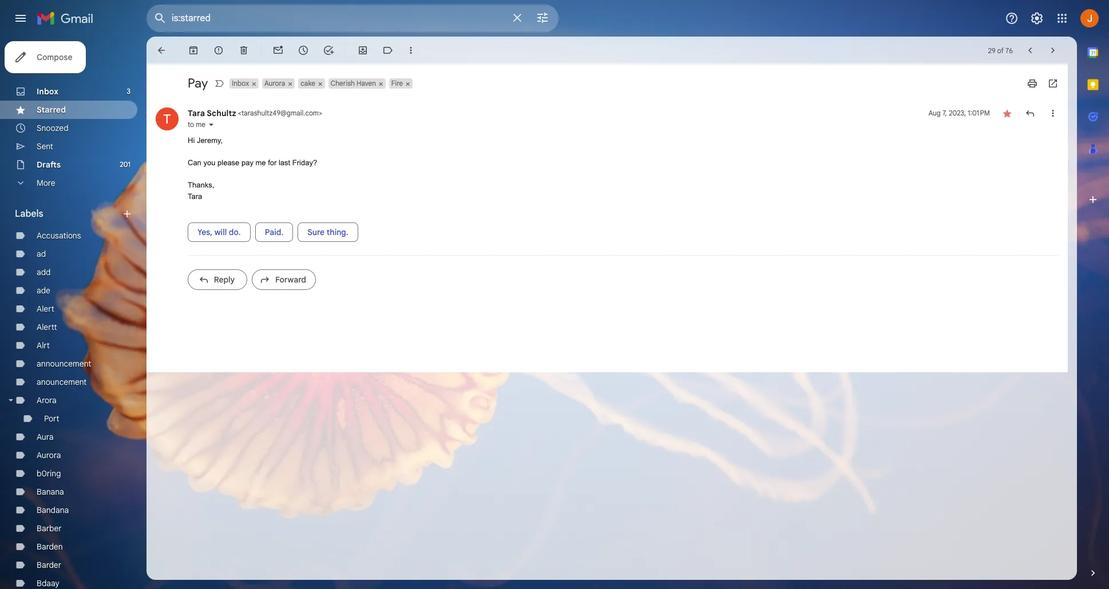 Task type: describe. For each thing, give the bounding box(es) containing it.
hi jeremy,
[[188, 136, 225, 145]]

schultz
[[207, 108, 236, 119]]

labels image
[[383, 45, 394, 56]]

yes,
[[198, 227, 213, 238]]

bandana
[[37, 506, 69, 516]]

port link
[[44, 414, 59, 424]]

cake button
[[298, 78, 317, 89]]

aug
[[929, 109, 941, 117]]

compose
[[37, 52, 72, 62]]

aurora for 'aurora' button on the left of the page
[[265, 79, 285, 88]]

drafts link
[[37, 160, 61, 170]]

more
[[37, 178, 55, 188]]

alertt link
[[37, 322, 57, 333]]

inbox for the inbox link
[[37, 86, 58, 97]]

friday?
[[293, 159, 317, 167]]

sure
[[308, 227, 325, 238]]

1 vertical spatial me
[[256, 159, 266, 167]]

barden
[[37, 542, 63, 553]]

paid.
[[265, 227, 284, 238]]

newer image
[[1025, 45, 1036, 56]]

back to starred image
[[156, 45, 167, 56]]

alert
[[37, 304, 54, 314]]

sure thing. button
[[298, 223, 358, 242]]

alertt
[[37, 322, 57, 333]]

show details image
[[208, 121, 215, 128]]

29
[[989, 46, 996, 55]]

labels
[[15, 208, 43, 220]]

alrt
[[37, 341, 50, 351]]

compose button
[[5, 41, 86, 73]]

advanced search options image
[[531, 6, 554, 29]]

1 tara from the top
[[188, 108, 205, 119]]

barder
[[37, 561, 61, 571]]

to me
[[188, 120, 206, 129]]

sent link
[[37, 141, 53, 152]]

cake
[[301, 79, 316, 88]]

do.
[[229, 227, 241, 238]]

starred
[[37, 105, 66, 115]]

anouncement link
[[37, 377, 87, 388]]

yes, will do. button
[[188, 223, 251, 242]]

cherish haven
[[331, 79, 376, 88]]

report spam image
[[213, 45, 224, 56]]

labels heading
[[15, 208, 121, 220]]

3
[[127, 87, 131, 96]]

add
[[37, 267, 51, 278]]

gmail image
[[37, 7, 99, 30]]

forward
[[275, 275, 306, 285]]

reply
[[214, 275, 235, 285]]

accusations
[[37, 231, 81, 241]]

fire button
[[389, 78, 404, 89]]

arora
[[37, 396, 57, 406]]

bandana link
[[37, 506, 69, 516]]

main menu image
[[14, 11, 27, 25]]

red-star checkbox
[[1002, 108, 1014, 119]]

barder link
[[37, 561, 61, 571]]

barber link
[[37, 524, 62, 534]]

cherish
[[331, 79, 355, 88]]

accusations link
[[37, 231, 81, 241]]

snoozed
[[37, 123, 69, 133]]

inbox for inbox button
[[232, 79, 249, 88]]

tara schultz cell
[[188, 108, 322, 119]]

ade link
[[37, 286, 50, 296]]

aurora link
[[37, 451, 61, 461]]

2023,
[[949, 109, 967, 117]]

barden link
[[37, 542, 63, 553]]

inbox link
[[37, 86, 58, 97]]

sure thing.
[[308, 227, 349, 238]]

tarashultz49@gmail.com
[[242, 109, 319, 117]]



Task type: locate. For each thing, give the bounding box(es) containing it.
thing.
[[327, 227, 349, 238]]

starred link
[[37, 105, 66, 115]]

announcement link
[[37, 359, 91, 369]]

1 horizontal spatial inbox
[[232, 79, 249, 88]]

thanks, tara
[[188, 181, 214, 201]]

you
[[204, 159, 216, 167]]

add to tasks image
[[323, 45, 334, 56]]

1 vertical spatial aurora
[[37, 451, 61, 461]]

aurora button
[[262, 78, 287, 89]]

announcement
[[37, 359, 91, 369]]

drafts
[[37, 160, 61, 170]]

to
[[188, 120, 194, 129]]

snooze image
[[298, 45, 309, 56]]

aurora inside button
[[265, 79, 285, 88]]

0 vertical spatial me
[[196, 120, 206, 129]]

forward link
[[252, 270, 316, 290]]

of
[[998, 46, 1004, 55]]

aurora
[[265, 79, 285, 88], [37, 451, 61, 461]]

anouncement
[[37, 377, 87, 388]]

banana
[[37, 487, 64, 498]]

inbox up "starred"
[[37, 86, 58, 97]]

1 horizontal spatial me
[[256, 159, 266, 167]]

me left for
[[256, 159, 266, 167]]

aug 7, 2023, 1:01 pm
[[929, 109, 991, 117]]

1 horizontal spatial aurora
[[265, 79, 285, 88]]

inbox up <
[[232, 79, 249, 88]]

can you please pay me for last friday?
[[188, 159, 319, 167]]

delete image
[[238, 45, 250, 56]]

pay
[[188, 76, 208, 91]]

tab list
[[1078, 37, 1110, 549]]

ad
[[37, 249, 46, 259]]

b0ring
[[37, 469, 61, 479]]

older image
[[1048, 45, 1059, 56]]

bdaay
[[37, 579, 59, 589]]

alert link
[[37, 304, 54, 314]]

red star image
[[1002, 108, 1014, 119]]

haven
[[357, 79, 376, 88]]

aug 7, 2023, 1:01 pm cell
[[929, 108, 991, 119]]

please
[[218, 159, 240, 167]]

labels navigation
[[0, 37, 147, 590]]

settings image
[[1031, 11, 1044, 25]]

yes, will do.
[[198, 227, 241, 238]]

ad link
[[37, 249, 46, 259]]

port
[[44, 414, 59, 424]]

archive image
[[188, 45, 199, 56]]

can
[[188, 159, 201, 167]]

alrt link
[[37, 341, 50, 351]]

7,
[[943, 109, 948, 117]]

thanks,
[[188, 181, 214, 190]]

add link
[[37, 267, 51, 278]]

b0ring link
[[37, 469, 61, 479]]

0 horizontal spatial me
[[196, 120, 206, 129]]

Search mail text field
[[172, 13, 504, 24]]

>
[[319, 109, 322, 117]]

aura link
[[37, 432, 54, 443]]

aurora inside labels navigation
[[37, 451, 61, 461]]

0 vertical spatial tara
[[188, 108, 205, 119]]

sent
[[37, 141, 53, 152]]

0 horizontal spatial aurora
[[37, 451, 61, 461]]

inbox
[[232, 79, 249, 88], [37, 86, 58, 97]]

<
[[238, 109, 242, 117]]

bdaay link
[[37, 579, 59, 589]]

snoozed link
[[37, 123, 69, 133]]

barber
[[37, 524, 62, 534]]

None search field
[[147, 5, 559, 32]]

201
[[120, 160, 131, 169]]

2 tara from the top
[[188, 192, 202, 201]]

inbox inside labels navigation
[[37, 86, 58, 97]]

inbox inside button
[[232, 79, 249, 88]]

tara inside thanks, tara
[[188, 192, 202, 201]]

paid. button
[[255, 223, 293, 242]]

banana link
[[37, 487, 64, 498]]

support image
[[1006, 11, 1019, 25]]

0 horizontal spatial inbox
[[37, 86, 58, 97]]

tara up to me
[[188, 108, 205, 119]]

aurora up the tarashultz49@gmail.com
[[265, 79, 285, 88]]

1:01 pm
[[968, 109, 991, 117]]

ade
[[37, 286, 50, 296]]

0 vertical spatial aurora
[[265, 79, 285, 88]]

aurora for aurora link
[[37, 451, 61, 461]]

hi
[[188, 136, 195, 145]]

fire
[[392, 79, 403, 88]]

aurora up b0ring link
[[37, 451, 61, 461]]

tara down thanks,
[[188, 192, 202, 201]]

more button
[[0, 174, 137, 192]]

cherish haven button
[[329, 78, 377, 89]]

me
[[196, 120, 206, 129], [256, 159, 266, 167]]

29 of 76
[[989, 46, 1014, 55]]

76
[[1006, 46, 1014, 55]]

inbox button
[[230, 78, 250, 89]]

more image
[[405, 45, 417, 56]]

will
[[215, 227, 227, 238]]

for
[[268, 159, 277, 167]]

me right "to"
[[196, 120, 206, 129]]

reply link
[[188, 270, 247, 290]]

tara schultz < tarashultz49@gmail.com >
[[188, 108, 322, 119]]

last
[[279, 159, 290, 167]]

search mail image
[[150, 8, 171, 29]]

1 vertical spatial tara
[[188, 192, 202, 201]]

jeremy,
[[197, 136, 223, 145]]

pay
[[242, 159, 254, 167]]

move to inbox image
[[357, 45, 369, 56]]

clear search image
[[506, 6, 529, 29]]



Task type: vqa. For each thing, say whether or not it's contained in the screenshot.
Hello
no



